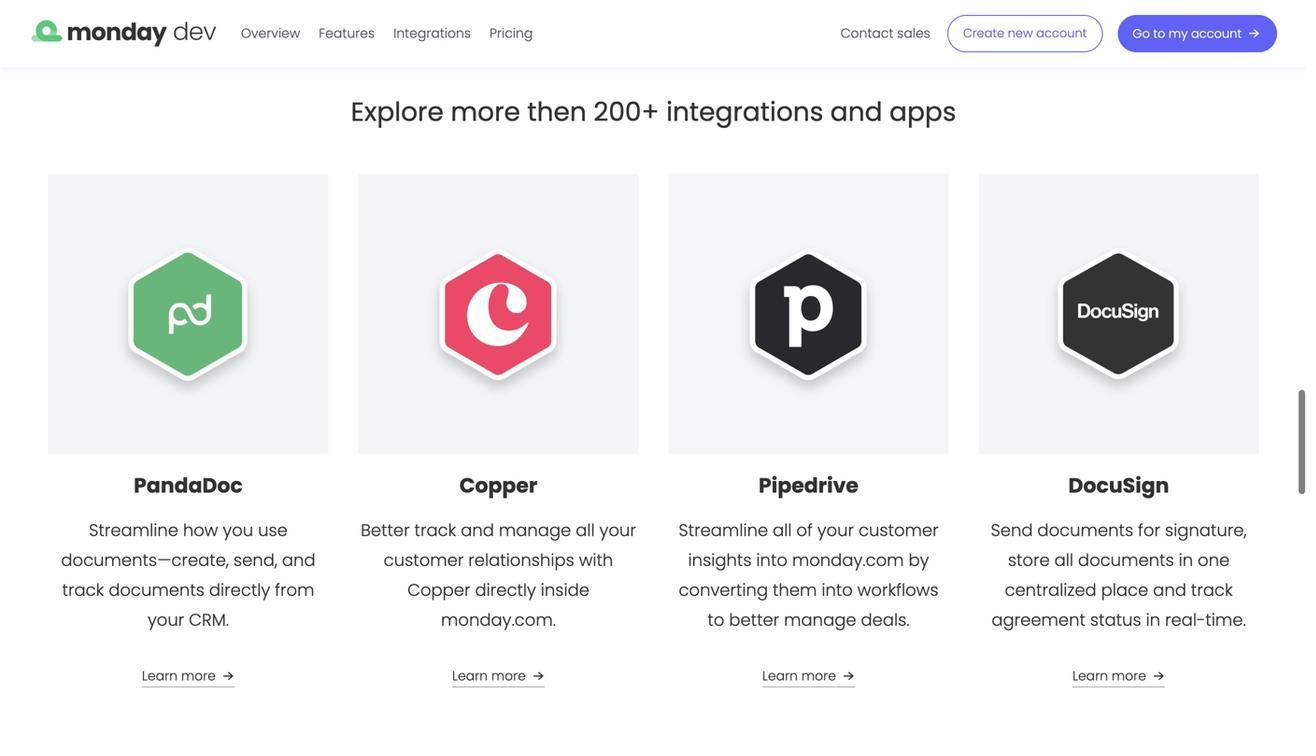 Task type: locate. For each thing, give the bounding box(es) containing it.
more left then
[[451, 93, 520, 130]]

by
[[909, 548, 929, 572]]

all up the with
[[576, 518, 595, 542]]

learn more down "status"
[[1073, 667, 1146, 685]]

0 horizontal spatial in
[[1146, 608, 1160, 632]]

track inside better track and manage all your customer relationships with copper directly inside monday.com.
[[414, 518, 456, 542]]

create new account button
[[947, 15, 1103, 52]]

directly down send,
[[209, 578, 270, 602]]

contact sales
[[841, 24, 930, 42]]

1 learn from the left
[[142, 667, 178, 685]]

learn more down monday.com.
[[452, 667, 526, 685]]

and
[[830, 93, 882, 130], [461, 518, 494, 542], [282, 548, 315, 572], [1153, 578, 1186, 602]]

3 learn more link from the left
[[762, 665, 859, 687]]

1 horizontal spatial streamline
[[679, 518, 768, 542]]

3 learn from the left
[[762, 667, 798, 685]]

0 horizontal spatial into
[[756, 548, 788, 572]]

track down one
[[1191, 578, 1233, 602]]

2 horizontal spatial all
[[1054, 548, 1073, 572]]

into up the them
[[756, 548, 788, 572]]

1 vertical spatial manage
[[784, 608, 856, 632]]

0 horizontal spatial directly
[[209, 578, 270, 602]]

streamline all of your customer insights into monday.com by converting them into workflows to better manage deals.
[[679, 518, 939, 632]]

documents down docusign
[[1037, 518, 1133, 542]]

streamline
[[89, 518, 178, 542], [679, 518, 768, 542]]

to down converting
[[708, 608, 724, 632]]

and up real-
[[1153, 578, 1186, 602]]

explore
[[351, 93, 444, 130]]

integrations link
[[384, 19, 480, 49]]

0 vertical spatial manage
[[499, 518, 571, 542]]

all inside streamline all of your customer insights into monday.com by converting them into workflows to better manage deals.
[[773, 518, 792, 542]]

0 horizontal spatial your
[[148, 608, 184, 632]]

1 horizontal spatial in
[[1179, 548, 1193, 572]]

learn for copper
[[452, 667, 488, 685]]

in left one
[[1179, 548, 1193, 572]]

learn more link down the crm.
[[142, 665, 238, 687]]

and left apps
[[830, 93, 882, 130]]

monday.com.
[[441, 608, 556, 632]]

more down the them
[[801, 667, 836, 685]]

overview
[[241, 24, 300, 42]]

streamline inside streamline all of your customer insights into monday.com by converting them into workflows to better manage deals.
[[679, 518, 768, 542]]

1 vertical spatial copper
[[407, 578, 470, 602]]

pricing link
[[480, 19, 542, 49]]

better track and manage all your customer relationships with copper directly inside monday.com.
[[361, 518, 636, 632]]

2 streamline from the left
[[679, 518, 768, 542]]

0 horizontal spatial account
[[1036, 25, 1087, 42]]

all left of
[[773, 518, 792, 542]]

2 directly from the left
[[475, 578, 536, 602]]

monday.com dev image
[[30, 12, 217, 51]]

directly up monday.com.
[[475, 578, 536, 602]]

more
[[451, 93, 520, 130], [181, 667, 216, 685], [491, 667, 526, 685], [801, 667, 836, 685], [1112, 667, 1146, 685]]

1 horizontal spatial manage
[[784, 608, 856, 632]]

in left real-
[[1146, 608, 1160, 632]]

streamline inside streamline how you use documents—create, send, and track documents directly from your crm.
[[89, 518, 178, 542]]

customer down better
[[384, 548, 464, 572]]

0 horizontal spatial streamline
[[89, 518, 178, 542]]

streamline for pipedrive
[[679, 518, 768, 542]]

centralized
[[1005, 578, 1097, 602]]

your right of
[[817, 518, 854, 542]]

docusign
[[1068, 471, 1169, 500]]

1 vertical spatial in
[[1146, 608, 1160, 632]]

1 learn more link from the left
[[142, 665, 238, 687]]

learn more down the crm.
[[142, 667, 216, 685]]

track inside send documents for signature, store all documents in one centralized place and track agreement status in real-time.
[[1191, 578, 1233, 602]]

customer up by
[[859, 518, 939, 542]]

2 learn from the left
[[452, 667, 488, 685]]

track down documents—create,
[[62, 578, 104, 602]]

4 learn more from the left
[[1073, 667, 1146, 685]]

0 horizontal spatial all
[[576, 518, 595, 542]]

learn for pipedrive
[[762, 667, 798, 685]]

one
[[1198, 548, 1230, 572]]

0 horizontal spatial to
[[708, 608, 724, 632]]

1 streamline from the left
[[89, 518, 178, 542]]

learn more down better
[[762, 667, 836, 685]]

200+
[[593, 93, 659, 130]]

to
[[1153, 25, 1165, 42], [708, 608, 724, 632]]

directly inside better track and manage all your customer relationships with copper directly inside monday.com.
[[475, 578, 536, 602]]

learn more for docusign
[[1073, 667, 1146, 685]]

0 vertical spatial customer
[[859, 518, 939, 542]]

you
[[223, 518, 253, 542]]

manage
[[499, 518, 571, 542], [784, 608, 856, 632]]

account inside button
[[1191, 25, 1242, 42]]

inside
[[541, 578, 589, 602]]

store
[[1008, 548, 1050, 572]]

account
[[1036, 25, 1087, 42], [1191, 25, 1242, 42]]

apps
[[889, 93, 956, 130]]

agreement
[[992, 608, 1086, 632]]

1 vertical spatial to
[[708, 608, 724, 632]]

streamline for pandadoc
[[89, 518, 178, 542]]

your inside streamline how you use documents—create, send, and track documents directly from your crm.
[[148, 608, 184, 632]]

track inside streamline how you use documents—create, send, and track documents directly from your crm.
[[62, 578, 104, 602]]

integrations
[[666, 93, 823, 130]]

customer
[[859, 518, 939, 542], [384, 548, 464, 572]]

create
[[963, 25, 1004, 42]]

2 learn more link from the left
[[452, 665, 548, 687]]

1 horizontal spatial customer
[[859, 518, 939, 542]]

account right new
[[1036, 25, 1087, 42]]

learn more link down monday.com.
[[452, 665, 548, 687]]

better
[[361, 518, 410, 542]]

into down monday.com
[[822, 578, 853, 602]]

of
[[796, 518, 813, 542]]

2 vertical spatial documents
[[109, 578, 205, 602]]

learn more
[[142, 667, 216, 685], [452, 667, 526, 685], [762, 667, 836, 685], [1073, 667, 1146, 685]]

streamline up documents—create,
[[89, 518, 178, 542]]

account right my
[[1191, 25, 1242, 42]]

pipedrive
[[759, 471, 859, 500]]

into
[[756, 548, 788, 572], [822, 578, 853, 602]]

more down monday.com.
[[491, 667, 526, 685]]

1 horizontal spatial into
[[822, 578, 853, 602]]

1 learn more from the left
[[142, 667, 216, 685]]

1 horizontal spatial all
[[773, 518, 792, 542]]

all up centralized
[[1054, 548, 1073, 572]]

0 horizontal spatial manage
[[499, 518, 571, 542]]

and up from
[[282, 548, 315, 572]]

1 vertical spatial customer
[[384, 548, 464, 572]]

1 horizontal spatial account
[[1191, 25, 1242, 42]]

1 directly from the left
[[209, 578, 270, 602]]

streamline up insights
[[679, 518, 768, 542]]

customer inside better track and manage all your customer relationships with copper directly inside monday.com.
[[384, 548, 464, 572]]

1 horizontal spatial directly
[[475, 578, 536, 602]]

learn
[[142, 667, 178, 685], [452, 667, 488, 685], [762, 667, 798, 685], [1073, 667, 1108, 685]]

learn more link down better
[[762, 665, 859, 687]]

create new account
[[963, 25, 1087, 42]]

4 learn more link from the left
[[1073, 665, 1169, 687]]

directly
[[209, 578, 270, 602], [475, 578, 536, 602]]

your up the with
[[599, 518, 636, 542]]

copper up monday.com.
[[407, 578, 470, 602]]

in
[[1179, 548, 1193, 572], [1146, 608, 1160, 632]]

more down "status"
[[1112, 667, 1146, 685]]

learn more for copper
[[452, 667, 526, 685]]

to right go at the right top of page
[[1153, 25, 1165, 42]]

features
[[319, 24, 375, 42]]

2 horizontal spatial your
[[817, 518, 854, 542]]

learn more for pandadoc
[[142, 667, 216, 685]]

account inside button
[[1036, 25, 1087, 42]]

0 horizontal spatial customer
[[384, 548, 464, 572]]

3 learn more from the left
[[762, 667, 836, 685]]

sales
[[897, 24, 930, 42]]

learn for pandadoc
[[142, 667, 178, 685]]

manage up relationships
[[499, 518, 571, 542]]

your left the crm.
[[148, 608, 184, 632]]

2 learn more from the left
[[452, 667, 526, 685]]

1 horizontal spatial to
[[1153, 25, 1165, 42]]

1 vertical spatial into
[[822, 578, 853, 602]]

2 horizontal spatial track
[[1191, 578, 1233, 602]]

documents down documents—create,
[[109, 578, 205, 602]]

and up relationships
[[461, 518, 494, 542]]

0 vertical spatial into
[[756, 548, 788, 572]]

documents up place
[[1078, 548, 1174, 572]]

use
[[258, 518, 288, 542]]

4 learn from the left
[[1073, 667, 1108, 685]]

track
[[414, 518, 456, 542], [62, 578, 104, 602], [1191, 578, 1233, 602]]

customer inside streamline all of your customer insights into monday.com by converting them into workflows to better manage deals.
[[859, 518, 939, 542]]

manage down the them
[[784, 608, 856, 632]]

copper
[[459, 471, 538, 500], [407, 578, 470, 602]]

track right better
[[414, 518, 456, 542]]

more for pandadoc
[[181, 667, 216, 685]]

0 vertical spatial to
[[1153, 25, 1165, 42]]

pandadoc image
[[48, 174, 328, 454]]

all
[[576, 518, 595, 542], [773, 518, 792, 542], [1054, 548, 1073, 572]]

documents
[[1037, 518, 1133, 542], [1078, 548, 1174, 572], [109, 578, 205, 602]]

learn more link down "status"
[[1073, 665, 1169, 687]]

0 vertical spatial copper
[[459, 471, 538, 500]]

0 horizontal spatial track
[[62, 578, 104, 602]]

more for docusign
[[1112, 667, 1146, 685]]

your
[[599, 518, 636, 542], [817, 518, 854, 542], [148, 608, 184, 632]]

copper up relationships
[[459, 471, 538, 500]]

learn more link
[[142, 665, 238, 687], [452, 665, 548, 687], [762, 665, 859, 687], [1073, 665, 1169, 687]]

1 horizontal spatial track
[[414, 518, 456, 542]]

send documents for signature, store all documents in one centralized place and track agreement status in real-time.
[[991, 518, 1247, 632]]

new
[[1008, 25, 1033, 42]]

1 horizontal spatial your
[[599, 518, 636, 542]]

manage inside streamline all of your customer insights into monday.com by converting them into workflows to better manage deals.
[[784, 608, 856, 632]]

more down the crm.
[[181, 667, 216, 685]]



Task type: vqa. For each thing, say whether or not it's contained in the screenshot.
Explore more then 200+ integrations and apps
yes



Task type: describe. For each thing, give the bounding box(es) containing it.
directly inside streamline how you use documents—create, send, and track documents directly from your crm.
[[209, 578, 270, 602]]

monday.com
[[792, 548, 904, 572]]

more for copper
[[491, 667, 526, 685]]

0 vertical spatial documents
[[1037, 518, 1133, 542]]

to inside the "go to my account" button
[[1153, 25, 1165, 42]]

pricing
[[490, 24, 533, 42]]

contact sales button
[[831, 19, 940, 49]]

place
[[1101, 578, 1148, 602]]

explore more then 200+ integrations and apps
[[351, 93, 956, 130]]

1 vertical spatial documents
[[1078, 548, 1174, 572]]

how
[[183, 518, 218, 542]]

then
[[527, 93, 587, 130]]

all inside send documents for signature, store all documents in one centralized place and track agreement status in real-time.
[[1054, 548, 1073, 572]]

and inside streamline how you use documents—create, send, and track documents directly from your crm.
[[282, 548, 315, 572]]

status
[[1090, 608, 1141, 632]]

from
[[275, 578, 314, 602]]

integrations
[[393, 24, 471, 42]]

for
[[1138, 518, 1160, 542]]

pipedrive image
[[668, 174, 949, 454]]

go to my account button
[[1118, 15, 1277, 52]]

0 vertical spatial in
[[1179, 548, 1193, 572]]

and inside send documents for signature, store all documents in one centralized place and track agreement status in real-time.
[[1153, 578, 1186, 602]]

overview link
[[232, 19, 310, 49]]

contact
[[841, 24, 893, 42]]

manage inside better track and manage all your customer relationships with copper directly inside monday.com.
[[499, 518, 571, 542]]

send,
[[234, 548, 277, 572]]

features link
[[310, 19, 384, 49]]

go to my account
[[1133, 25, 1242, 42]]

signature,
[[1165, 518, 1247, 542]]

copper inside better track and manage all your customer relationships with copper directly inside monday.com.
[[407, 578, 470, 602]]

real-
[[1165, 608, 1205, 632]]

learn more link for pandadoc
[[142, 665, 238, 687]]

go
[[1133, 25, 1150, 42]]

my
[[1169, 25, 1188, 42]]

your inside better track and manage all your customer relationships with copper directly inside monday.com.
[[599, 518, 636, 542]]

learn more link for pipedrive
[[762, 665, 859, 687]]

deals.
[[861, 608, 910, 632]]

and inside better track and manage all your customer relationships with copper directly inside monday.com.
[[461, 518, 494, 542]]

with
[[579, 548, 613, 572]]

docusign image
[[979, 174, 1259, 454]]

converting
[[679, 578, 768, 602]]

time.
[[1205, 608, 1246, 632]]

streamline how you use documents—create, send, and track documents directly from your crm.
[[61, 518, 315, 632]]

insights
[[688, 548, 752, 572]]

workflows
[[857, 578, 939, 602]]

copper image
[[358, 174, 639, 454]]

documents inside streamline how you use documents—create, send, and track documents directly from your crm.
[[109, 578, 205, 602]]

to inside streamline all of your customer insights into monday.com by converting them into workflows to better manage deals.
[[708, 608, 724, 632]]

documents—create,
[[61, 548, 229, 572]]

learn more link for docusign
[[1073, 665, 1169, 687]]

learn more link for copper
[[452, 665, 548, 687]]

pandadoc
[[134, 471, 243, 500]]

better
[[729, 608, 779, 632]]

all inside better track and manage all your customer relationships with copper directly inside monday.com.
[[576, 518, 595, 542]]

them
[[773, 578, 817, 602]]

learn for docusign
[[1073, 667, 1108, 685]]

send
[[991, 518, 1033, 542]]

crm.
[[189, 608, 229, 632]]

main element
[[232, 0, 1277, 67]]

more for pipedrive
[[801, 667, 836, 685]]

relationships
[[468, 548, 574, 572]]

learn more for pipedrive
[[762, 667, 836, 685]]

your inside streamline all of your customer insights into monday.com by converting them into workflows to better manage deals.
[[817, 518, 854, 542]]



